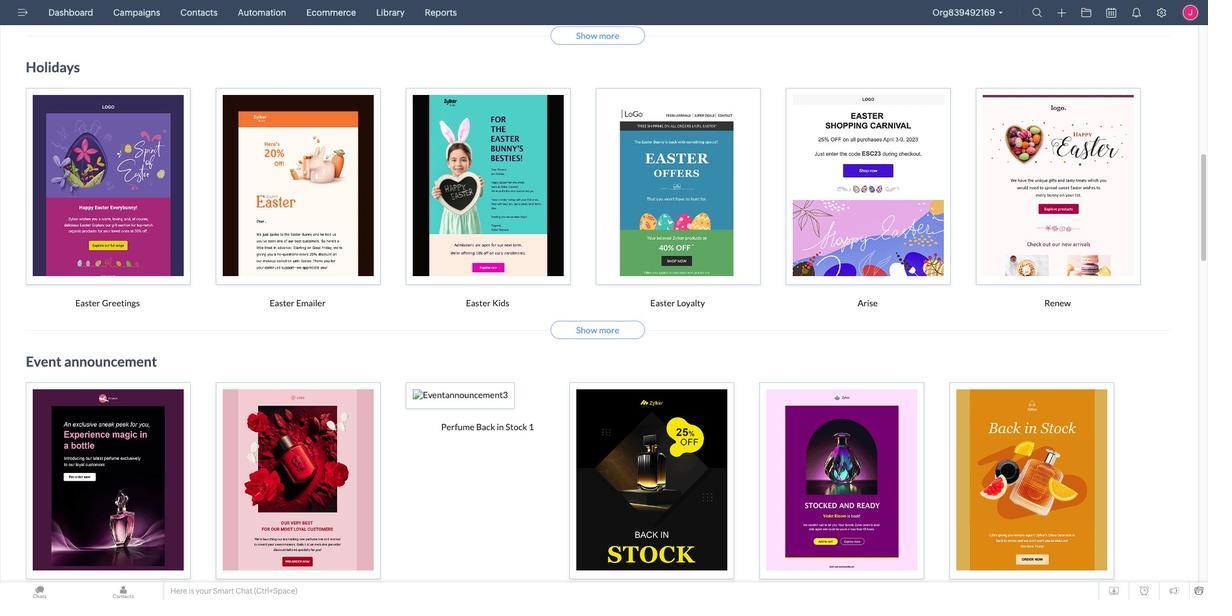 Task type: describe. For each thing, give the bounding box(es) containing it.
folder image
[[1082, 8, 1092, 18]]

library link
[[371, 0, 410, 25]]

contacts link
[[175, 0, 223, 25]]

here is your smart chat (ctrl+space)
[[171, 587, 298, 596]]

here
[[171, 587, 187, 596]]

quick actions image
[[1058, 8, 1067, 18]]

chat
[[236, 587, 253, 596]]

campaigns link
[[108, 0, 165, 25]]

automation
[[238, 8, 286, 18]]

contacts image
[[84, 583, 163, 601]]

org839492169
[[933, 8, 996, 18]]

is
[[189, 587, 194, 596]]

chats image
[[0, 583, 79, 601]]

library
[[376, 8, 405, 18]]

contacts
[[180, 8, 218, 18]]

campaigns
[[113, 8, 160, 18]]

smart
[[213, 587, 234, 596]]

dashboard link
[[43, 0, 98, 25]]



Task type: locate. For each thing, give the bounding box(es) containing it.
(ctrl+space)
[[254, 587, 298, 596]]

dashboard
[[48, 8, 93, 18]]

ecommerce link
[[302, 0, 361, 25]]

automation link
[[233, 0, 291, 25]]

notifications image
[[1132, 8, 1142, 18]]

search image
[[1033, 8, 1043, 18]]

ecommerce
[[307, 8, 356, 18]]

configure settings image
[[1157, 8, 1167, 18]]

reports link
[[420, 0, 462, 25]]

reports
[[425, 8, 457, 18]]

your
[[196, 587, 211, 596]]

calendar image
[[1107, 8, 1117, 18]]



Task type: vqa. For each thing, say whether or not it's contained in the screenshot.
All
no



